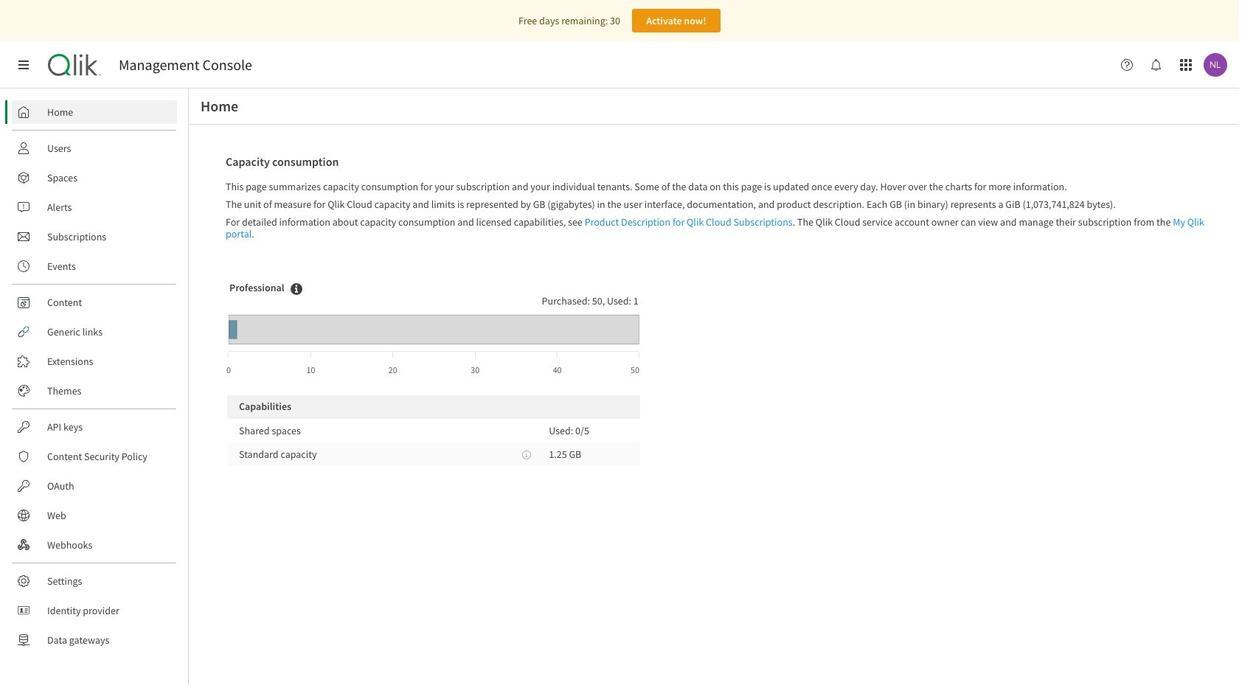 Task type: describe. For each thing, give the bounding box(es) containing it.
noah lott image
[[1204, 53, 1228, 77]]

the chart shows the total for the subscription. image
[[290, 283, 302, 295]]

the chart shows the total for the subscription. element
[[284, 283, 302, 298]]

navigation pane element
[[0, 94, 188, 658]]

management console element
[[119, 56, 252, 74]]



Task type: vqa. For each thing, say whether or not it's contained in the screenshot.
The chart shows the total for the subscription. 'image'
yes



Task type: locate. For each thing, give the bounding box(es) containing it.
close sidebar menu image
[[18, 59, 30, 71]]



